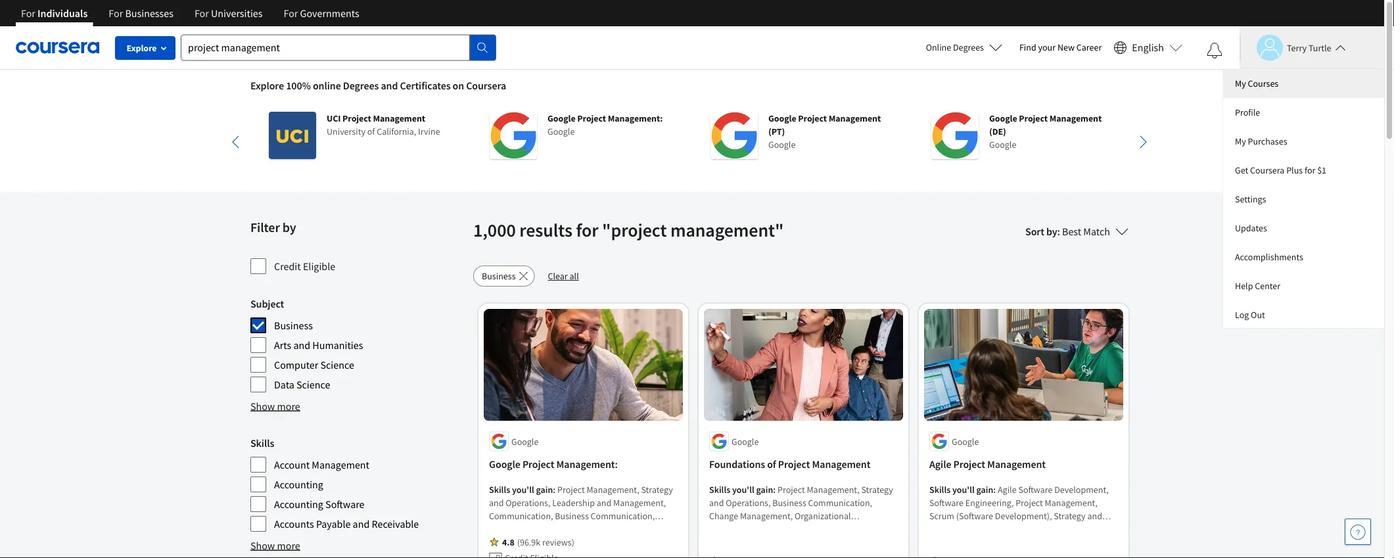 Task type: vqa. For each thing, say whether or not it's contained in the screenshot.
"the" to the top
no



Task type: locate. For each thing, give the bounding box(es) containing it.
(de)
[[990, 126, 1007, 137]]

software
[[326, 498, 365, 511]]

and down software
[[353, 517, 370, 531]]

: down the agile project management at the right bottom of the page
[[994, 484, 996, 495]]

management for google project management (de) google
[[1050, 112, 1102, 124]]

business down 1,000
[[482, 270, 516, 282]]

you'll up operations,
[[732, 484, 755, 495]]

2 more from the top
[[277, 539, 300, 552]]

1 skills you'll gain : from the left
[[489, 484, 558, 495]]

skills you'll gain : up operations,
[[709, 484, 778, 495]]

2 horizontal spatial skills you'll gain :
[[930, 484, 998, 495]]

intelligence,
[[751, 536, 798, 548]]

1 vertical spatial business
[[274, 319, 313, 332]]

1 show more button from the top
[[251, 398, 300, 414]]

show more down accounts
[[251, 539, 300, 552]]

explore for explore 100% online degrees and certificates on coursera
[[251, 79, 284, 92]]

business up arts
[[274, 319, 313, 332]]

google image for google
[[490, 112, 537, 159]]

find your new career
[[1020, 41, 1102, 53]]

2 vertical spatial business
[[773, 497, 807, 509]]

credit eligible
[[274, 260, 335, 273]]

: left the best
[[1058, 225, 1060, 238]]

3 google image from the left
[[932, 112, 979, 159]]

project inside google project management: google
[[577, 112, 606, 124]]

explore down for businesses
[[127, 42, 157, 54]]

0 vertical spatial business
[[482, 270, 516, 282]]

get coursera plus for $1
[[1235, 164, 1327, 176]]

1 accounting from the top
[[274, 478, 323, 491]]

science down humanities
[[321, 358, 354, 371]]

by
[[283, 219, 296, 236], [1047, 225, 1058, 238]]

by for sort
[[1047, 225, 1058, 238]]

explore
[[127, 42, 157, 54], [251, 79, 284, 92]]

1 show from the top
[[251, 400, 275, 413]]

for left universities
[[195, 7, 209, 20]]

project inside project management, strategy and operations, business communication, change management, organizational development, communication, culture, emotional intelligence, influencing, leadership and management, people management, planning
[[778, 484, 805, 495]]

0 vertical spatial for
[[1305, 164, 1316, 176]]

of right university
[[367, 126, 375, 137]]

1 vertical spatial for
[[576, 219, 599, 242]]

100%
[[286, 79, 311, 92]]

3 for from the left
[[195, 7, 209, 20]]

1 horizontal spatial degrees
[[953, 41, 984, 53]]

show more button down 'data'
[[251, 398, 300, 414]]

my for my courses
[[1235, 78, 1246, 89]]

science down 'computer science'
[[297, 378, 330, 391]]

gain for google
[[536, 484, 553, 495]]

2 you'll from the left
[[732, 484, 755, 495]]

None search field
[[181, 35, 496, 61]]

show for data
[[251, 400, 275, 413]]

more for data
[[277, 400, 300, 413]]

0 vertical spatial of
[[367, 126, 375, 137]]

skills
[[251, 437, 274, 450], [489, 484, 510, 495], [709, 484, 731, 495], [930, 484, 951, 495]]

for individuals
[[21, 7, 88, 20]]

1 vertical spatial my
[[1235, 135, 1246, 147]]

business inside button
[[482, 270, 516, 282]]

2 for from the left
[[109, 7, 123, 20]]

and inside subject "group"
[[294, 339, 310, 352]]

1 show more from the top
[[251, 400, 300, 413]]

management
[[373, 112, 425, 124], [829, 112, 881, 124], [1050, 112, 1102, 124], [812, 458, 871, 471], [988, 458, 1046, 471], [312, 458, 370, 471]]

1 vertical spatial accounting
[[274, 498, 323, 511]]

get coursera plus for $1 link
[[1224, 156, 1385, 185]]

0 horizontal spatial business
[[274, 319, 313, 332]]

0 vertical spatial my
[[1235, 78, 1246, 89]]

account
[[274, 458, 310, 471]]

0 horizontal spatial of
[[367, 126, 375, 137]]

1 horizontal spatial coursera
[[1251, 164, 1285, 176]]

2 horizontal spatial you'll
[[953, 484, 975, 495]]

management: for google project management:
[[557, 458, 618, 471]]

project for google project management:
[[523, 458, 555, 471]]

accomplishments link
[[1224, 243, 1385, 272]]

"project
[[602, 219, 667, 242]]

skills you'll gain :
[[489, 484, 558, 495], [709, 484, 778, 495], [930, 484, 998, 495]]

0 horizontal spatial google image
[[490, 112, 537, 159]]

1 horizontal spatial by
[[1047, 225, 1058, 238]]

1 horizontal spatial explore
[[251, 79, 284, 92]]

3 gain from the left
[[977, 484, 994, 495]]

university
[[327, 126, 366, 137]]

1 vertical spatial explore
[[251, 79, 284, 92]]

foundations of project management
[[709, 458, 871, 471]]

1 more from the top
[[277, 400, 300, 413]]

1 horizontal spatial business
[[482, 270, 516, 282]]

project for google project management (de) google
[[1019, 112, 1048, 124]]

1 vertical spatial show
[[251, 539, 275, 552]]

you'll for google
[[512, 484, 534, 495]]

1 vertical spatial more
[[277, 539, 300, 552]]

terry
[[1287, 42, 1307, 54]]

management inside 'skills' group
[[312, 458, 370, 471]]

account management
[[274, 458, 370, 471]]

0 vertical spatial explore
[[127, 42, 157, 54]]

you'll
[[512, 484, 534, 495], [732, 484, 755, 495], [953, 484, 975, 495]]

management inside uci project management university of california, irvine
[[373, 112, 425, 124]]

1 vertical spatial of
[[767, 458, 776, 471]]

project
[[343, 112, 371, 124], [577, 112, 606, 124], [798, 112, 827, 124], [1019, 112, 1048, 124], [523, 458, 555, 471], [778, 458, 810, 471], [954, 458, 986, 471], [778, 484, 805, 495]]

my purchases link
[[1224, 127, 1385, 156]]

my left purchases
[[1235, 135, 1246, 147]]

project management, strategy and operations, business communication, change management, organizational development, communication, culture, emotional intelligence, influencing, leadership and management, people management, planning
[[709, 484, 898, 558]]

show down 'data'
[[251, 400, 275, 413]]

computer science
[[274, 358, 354, 371]]

show notifications image
[[1207, 43, 1223, 59]]

skills up account
[[251, 437, 274, 450]]

0 horizontal spatial for
[[576, 219, 599, 242]]

1 you'll from the left
[[512, 484, 534, 495]]

and right arts
[[294, 339, 310, 352]]

my left courses
[[1235, 78, 1246, 89]]

gain down google project management:
[[536, 484, 553, 495]]

strategy
[[862, 484, 893, 495]]

1,000 results for "project management"
[[473, 219, 784, 242]]

2 google image from the left
[[711, 112, 758, 159]]

log out button
[[1224, 300, 1385, 328]]

skills inside 'skills' group
[[251, 437, 274, 450]]

coursera right on
[[466, 79, 506, 92]]

skills you'll gain : down google project management:
[[489, 484, 558, 495]]

more down 'data'
[[277, 400, 300, 413]]

management for agile project management
[[988, 458, 1046, 471]]

gain
[[536, 484, 553, 495], [757, 484, 773, 495], [977, 484, 994, 495]]

0 horizontal spatial by
[[283, 219, 296, 236]]

1 horizontal spatial skills you'll gain :
[[709, 484, 778, 495]]

gain up operations,
[[757, 484, 773, 495]]

for for businesses
[[109, 7, 123, 20]]

my courses link
[[1224, 69, 1385, 98]]

2 my from the top
[[1235, 135, 1246, 147]]

degrees inside online degrees popup button
[[953, 41, 984, 53]]

0 vertical spatial science
[[321, 358, 354, 371]]

2 accounting from the top
[[274, 498, 323, 511]]

project inside uci project management university of california, irvine
[[343, 112, 371, 124]]

more down accounts
[[277, 539, 300, 552]]

help
[[1235, 280, 1253, 292]]

business
[[482, 270, 516, 282], [274, 319, 313, 332], [773, 497, 807, 509]]

accounting down account
[[274, 478, 323, 491]]

0 horizontal spatial explore
[[127, 42, 157, 54]]

2 show more from the top
[[251, 539, 300, 552]]

for
[[21, 7, 35, 20], [109, 7, 123, 20], [195, 7, 209, 20], [284, 7, 298, 20]]

business up "organizational"
[[773, 497, 807, 509]]

4.8 (96.9k reviews)
[[502, 536, 575, 548]]

1 vertical spatial degrees
[[343, 79, 379, 92]]

: down foundations of project management
[[773, 484, 776, 495]]

project inside google project management (de) google
[[1019, 112, 1048, 124]]

log out
[[1235, 309, 1266, 321]]

center
[[1255, 280, 1281, 292]]

communication, up people
[[766, 523, 830, 535]]

gain down the agile project management at the right bottom of the page
[[977, 484, 994, 495]]

1 vertical spatial management:
[[557, 458, 618, 471]]

influencing,
[[800, 536, 845, 548]]

and left certificates
[[381, 79, 398, 92]]

explore left 100%
[[251, 79, 284, 92]]

0 vertical spatial degrees
[[953, 41, 984, 53]]

payable
[[316, 517, 351, 531]]

0 horizontal spatial gain
[[536, 484, 553, 495]]

management"
[[671, 219, 784, 242]]

of right foundations
[[767, 458, 776, 471]]

settings link
[[1224, 185, 1385, 214]]

and
[[381, 79, 398, 92], [294, 339, 310, 352], [709, 497, 724, 509], [353, 517, 370, 531], [709, 549, 724, 558]]

1 vertical spatial coursera
[[1251, 164, 1285, 176]]

you'll down the agile project management at the right bottom of the page
[[953, 484, 975, 495]]

google project management (de) google
[[990, 112, 1102, 151]]

reviews)
[[542, 536, 575, 548]]

0 vertical spatial show
[[251, 400, 275, 413]]

updates link
[[1224, 214, 1385, 243]]

1 for from the left
[[21, 7, 35, 20]]

by right filter at left top
[[283, 219, 296, 236]]

uci project management university of california, irvine
[[327, 112, 440, 137]]

0 horizontal spatial you'll
[[512, 484, 534, 495]]

show more down 'data'
[[251, 400, 300, 413]]

management inside google project management (de) google
[[1050, 112, 1102, 124]]

0 vertical spatial more
[[277, 400, 300, 413]]

accounting software
[[274, 498, 365, 511]]

show more button for data
[[251, 398, 300, 414]]

for left individuals
[[21, 7, 35, 20]]

2 horizontal spatial gain
[[977, 484, 994, 495]]

2 horizontal spatial business
[[773, 497, 807, 509]]

skills down agile
[[930, 484, 951, 495]]

for right results
[[576, 219, 599, 242]]

irvine
[[418, 126, 440, 137]]

coursera inside terry turtle 'menu'
[[1251, 164, 1285, 176]]

3 skills you'll gain : from the left
[[930, 484, 998, 495]]

science for computer science
[[321, 358, 354, 371]]

1 vertical spatial show more button
[[251, 538, 300, 554]]

show more button for accounts
[[251, 538, 300, 554]]

1 vertical spatial show more
[[251, 539, 300, 552]]

google image for (de)
[[932, 112, 979, 159]]

1 vertical spatial science
[[297, 378, 330, 391]]

2 horizontal spatial google image
[[932, 112, 979, 159]]

0 horizontal spatial degrees
[[343, 79, 379, 92]]

1 gain from the left
[[536, 484, 553, 495]]

eligible
[[303, 260, 335, 273]]

3 you'll from the left
[[953, 484, 975, 495]]

terry turtle menu
[[1224, 69, 1385, 328]]

show more for accounts payable and receivable
[[251, 539, 300, 552]]

of
[[367, 126, 375, 137], [767, 458, 776, 471]]

my inside "link"
[[1235, 78, 1246, 89]]

skills you'll gain : down agile
[[930, 484, 998, 495]]

1 my from the top
[[1235, 78, 1246, 89]]

get
[[1235, 164, 1249, 176]]

communication, up "organizational"
[[808, 497, 873, 509]]

1 google image from the left
[[490, 112, 537, 159]]

1 horizontal spatial you'll
[[732, 484, 755, 495]]

skills you'll gain : for google
[[489, 484, 558, 495]]

management for google project management (pt) google
[[829, 112, 881, 124]]

1 horizontal spatial gain
[[757, 484, 773, 495]]

0 vertical spatial show more
[[251, 400, 300, 413]]

culture,
[[831, 523, 862, 535]]

humanities
[[313, 339, 363, 352]]

1 horizontal spatial google image
[[711, 112, 758, 159]]

show
[[251, 400, 275, 413], [251, 539, 275, 552]]

skills group
[[251, 435, 466, 533]]

coursera right get in the right of the page
[[1251, 164, 1285, 176]]

project inside google project management (pt) google
[[798, 112, 827, 124]]

0 vertical spatial management:
[[608, 112, 663, 124]]

management for uci project management university of california, irvine
[[373, 112, 425, 124]]

0 vertical spatial show more button
[[251, 398, 300, 414]]

accounting
[[274, 478, 323, 491], [274, 498, 323, 511]]

2 show more button from the top
[[251, 538, 300, 554]]

show down accounts
[[251, 539, 275, 552]]

by right sort
[[1047, 225, 1058, 238]]

management: inside google project management: google
[[608, 112, 663, 124]]

show more button down accounts
[[251, 538, 300, 554]]

plus
[[1287, 164, 1303, 176]]

1 horizontal spatial for
[[1305, 164, 1316, 176]]

individuals
[[38, 7, 88, 20]]

explore inside dropdown button
[[127, 42, 157, 54]]

:
[[1058, 225, 1060, 238], [553, 484, 556, 495], [773, 484, 776, 495], [994, 484, 996, 495]]

for left $1
[[1305, 164, 1316, 176]]

0 horizontal spatial skills you'll gain :
[[489, 484, 558, 495]]

accounting up accounts
[[274, 498, 323, 511]]

for left governments
[[284, 7, 298, 20]]

english menu item
[[1109, 26, 1193, 82]]

2 show from the top
[[251, 539, 275, 552]]

0 horizontal spatial coursera
[[466, 79, 506, 92]]

governments
[[300, 7, 359, 20]]

profile
[[1235, 107, 1261, 118]]

4 for from the left
[[284, 7, 298, 20]]

you'll down google project management:
[[512, 484, 534, 495]]

google image
[[490, 112, 537, 159], [711, 112, 758, 159], [932, 112, 979, 159]]

for left businesses
[[109, 7, 123, 20]]

management inside google project management (pt) google
[[829, 112, 881, 124]]

0 vertical spatial accounting
[[274, 478, 323, 491]]

for for individuals
[[21, 7, 35, 20]]



Task type: describe. For each thing, give the bounding box(es) containing it.
0 vertical spatial communication,
[[808, 497, 873, 509]]

project for google project management (pt) google
[[798, 112, 827, 124]]

science for data science
[[297, 378, 330, 391]]

arts
[[274, 339, 291, 352]]

find
[[1020, 41, 1037, 53]]

for universities
[[195, 7, 263, 20]]

google inside google project management: link
[[489, 458, 521, 471]]

best
[[1063, 225, 1082, 238]]

sort
[[1026, 225, 1045, 238]]

0 vertical spatial coursera
[[466, 79, 506, 92]]

gain for agile
[[977, 484, 994, 495]]

accounting for accounting software
[[274, 498, 323, 511]]

management, down intelligence,
[[726, 549, 779, 558]]

my purchases
[[1235, 135, 1288, 147]]

profile link
[[1224, 98, 1385, 127]]

of inside uci project management university of california, irvine
[[367, 126, 375, 137]]

computer
[[274, 358, 318, 371]]

google image for (pt)
[[711, 112, 758, 159]]

purchases
[[1248, 135, 1288, 147]]

management: for google project management: google
[[608, 112, 663, 124]]

operations,
[[726, 497, 771, 509]]

terry turtle button
[[1240, 35, 1346, 61]]

clear all
[[548, 270, 579, 282]]

google project management: google
[[548, 112, 663, 137]]

california,
[[377, 126, 416, 137]]

agile
[[930, 458, 952, 471]]

1 horizontal spatial of
[[767, 458, 776, 471]]

new
[[1058, 41, 1075, 53]]

my courses
[[1235, 78, 1279, 89]]

google project management: link
[[489, 457, 678, 472]]

explore button
[[115, 36, 176, 60]]

project for uci project management university of california, irvine
[[343, 112, 371, 124]]

agile project management link
[[930, 457, 1118, 472]]

explore for explore
[[127, 42, 157, 54]]

4.8
[[502, 536, 515, 548]]

: down google project management:
[[553, 484, 556, 495]]

credit
[[274, 260, 301, 273]]

english button
[[1109, 26, 1188, 69]]

people
[[781, 549, 807, 558]]

management, down influencing,
[[809, 549, 862, 558]]

find your new career link
[[1013, 39, 1109, 56]]

skills up 4.8
[[489, 484, 510, 495]]

organizational
[[795, 510, 851, 522]]

and down the emotional
[[709, 549, 724, 558]]

management, down operations,
[[740, 510, 793, 522]]

2 skills you'll gain : from the left
[[709, 484, 778, 495]]

log
[[1235, 309, 1249, 321]]

universities
[[211, 7, 263, 20]]

business inside subject "group"
[[274, 319, 313, 332]]

for for universities
[[195, 7, 209, 20]]

more for accounts
[[277, 539, 300, 552]]

subject
[[251, 297, 284, 310]]

banner navigation
[[11, 0, 370, 36]]

sort by : best match
[[1026, 225, 1111, 238]]

for inside terry turtle 'menu'
[[1305, 164, 1316, 176]]

management, up "organizational"
[[807, 484, 860, 495]]

accounting for accounting
[[274, 478, 323, 491]]

skills you'll gain : for agile
[[930, 484, 998, 495]]

planning
[[864, 549, 898, 558]]

for businesses
[[109, 7, 174, 20]]

accomplishments
[[1235, 251, 1304, 263]]

english
[[1132, 41, 1164, 54]]

online
[[313, 79, 341, 92]]

arts and humanities
[[274, 339, 363, 352]]

filter by
[[251, 219, 296, 236]]

filter
[[251, 219, 280, 236]]

university of california, irvine image
[[269, 112, 316, 159]]

What do you want to learn? text field
[[181, 35, 470, 61]]

show for accounts
[[251, 539, 275, 552]]

google project management (pt) google
[[769, 112, 881, 151]]

explore 100% online degrees and certificates on coursera
[[251, 79, 506, 92]]

my for my purchases
[[1235, 135, 1246, 147]]

online degrees button
[[916, 33, 1013, 62]]

online
[[926, 41, 952, 53]]

clear
[[548, 270, 568, 282]]

you'll for agile
[[953, 484, 975, 495]]

data science
[[274, 378, 330, 391]]

data
[[274, 378, 294, 391]]

2 gain from the left
[[757, 484, 773, 495]]

for governments
[[284, 7, 359, 20]]

leadership
[[847, 536, 890, 548]]

business button
[[473, 266, 535, 287]]

terry turtle
[[1287, 42, 1332, 54]]

for for governments
[[284, 7, 298, 20]]

1,000
[[473, 219, 516, 242]]

google project management:
[[489, 458, 618, 471]]

1 vertical spatial communication,
[[766, 523, 830, 535]]

skills up change
[[709, 484, 731, 495]]

agile project management
[[930, 458, 1046, 471]]

by for filter
[[283, 219, 296, 236]]

change
[[709, 510, 738, 522]]

turtle
[[1309, 42, 1332, 54]]

subject group
[[251, 296, 466, 393]]

project for google project management: google
[[577, 112, 606, 124]]

show more for data science
[[251, 400, 300, 413]]

certificates
[[400, 79, 451, 92]]

businesses
[[125, 7, 174, 20]]

development,
[[709, 523, 764, 535]]

project for agile project management
[[954, 458, 986, 471]]

(pt)
[[769, 126, 785, 137]]

(96.9k
[[517, 536, 541, 548]]

updates
[[1235, 222, 1268, 234]]

business inside project management, strategy and operations, business communication, change management, organizational development, communication, culture, emotional intelligence, influencing, leadership and management, people management, planning
[[773, 497, 807, 509]]

coursera image
[[16, 37, 99, 58]]

and inside 'skills' group
[[353, 517, 370, 531]]

and up change
[[709, 497, 724, 509]]

career
[[1077, 41, 1102, 53]]

$1
[[1318, 164, 1327, 176]]

accounts
[[274, 517, 314, 531]]

online degrees
[[926, 41, 984, 53]]

help center image
[[1351, 524, 1366, 540]]

settings
[[1235, 193, 1267, 205]]

receivable
[[372, 517, 419, 531]]

on
[[453, 79, 464, 92]]



